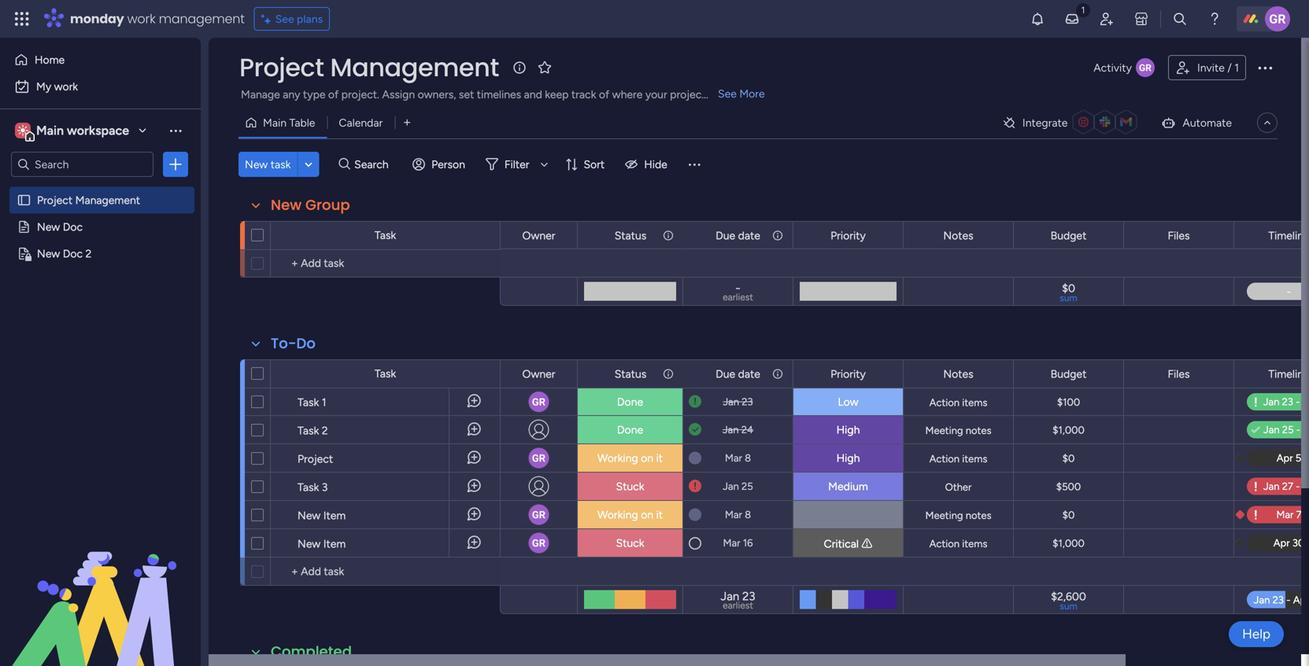 Task type: vqa. For each thing, say whether or not it's contained in the screenshot.
See More link
yes



Task type: locate. For each thing, give the bounding box(es) containing it.
see left more
[[718, 87, 737, 100]]

project management up project.
[[239, 50, 499, 85]]

8 up 16
[[745, 509, 751, 522]]

management up assign
[[330, 50, 499, 85]]

action for project
[[930, 453, 960, 466]]

task
[[375, 229, 396, 242], [375, 367, 396, 381], [298, 396, 319, 409], [298, 424, 319, 438], [298, 481, 319, 494]]

1 vertical spatial $0
[[1063, 453, 1075, 465]]

0 horizontal spatial project management
[[37, 194, 140, 207]]

2 working from the top
[[598, 509, 638, 522]]

medium
[[828, 480, 868, 494]]

budget field up $0 sum
[[1047, 227, 1091, 244]]

2 notes from the top
[[966, 510, 992, 522]]

sum inside the $2,600 sum
[[1060, 601, 1078, 613]]

2 23 from the top
[[742, 590, 755, 604]]

files for 1st files field from the top
[[1168, 229, 1190, 242]]

budget field up $100
[[1047, 366, 1091, 383]]

0 vertical spatial high
[[837, 424, 860, 437]]

group
[[305, 195, 350, 215]]

v2 search image
[[339, 156, 350, 173]]

due date up jan 23 at bottom
[[716, 368, 760, 381]]

jan down mar 16
[[721, 590, 739, 604]]

of right track
[[599, 88, 609, 101]]

1 right /
[[1235, 61, 1239, 74]]

1 vertical spatial work
[[54, 80, 78, 93]]

meeting down "other"
[[925, 510, 963, 522]]

notes down "other"
[[966, 510, 992, 522]]

1 working from the top
[[598, 452, 638, 465]]

1 doc from the top
[[63, 220, 83, 234]]

invite
[[1197, 61, 1225, 74]]

mar up mar 16
[[725, 509, 742, 522]]

23 for jan 23 earliest
[[742, 590, 755, 604]]

2 right private board icon
[[85, 247, 92, 261]]

2 of from the left
[[599, 88, 609, 101]]

2 on from the top
[[641, 509, 654, 522]]

1 vertical spatial notes
[[943, 368, 974, 381]]

sort button
[[559, 152, 614, 177]]

2 timeline field from the top
[[1265, 366, 1309, 383]]

1 due date from the top
[[716, 229, 760, 242]]

0 vertical spatial budget
[[1051, 229, 1087, 242]]

Owner field
[[518, 227, 559, 244], [518, 366, 559, 383]]

main left "table" at the left top of page
[[263, 116, 287, 130]]

task 2
[[298, 424, 328, 438]]

options image right /
[[1256, 58, 1275, 77]]

work right monday
[[127, 10, 156, 28]]

integrate button
[[996, 106, 1148, 139]]

1 vertical spatial owner
[[522, 368, 555, 381]]

column information image
[[772, 230, 784, 242]]

1 vertical spatial done
[[617, 424, 643, 437]]

1 stuck from the top
[[616, 480, 644, 494]]

0 horizontal spatial see
[[275, 12, 294, 26]]

assign
[[382, 88, 415, 101]]

see
[[275, 12, 294, 26], [718, 87, 737, 100]]

23 inside jan 23 earliest
[[742, 590, 755, 604]]

high
[[837, 424, 860, 437], [837, 452, 860, 465]]

workspace options image
[[168, 123, 183, 138]]

meeting up "other"
[[925, 425, 963, 437]]

notes up "other"
[[966, 425, 992, 437]]

priority
[[831, 229, 866, 242], [831, 368, 866, 381]]

2 $0 from the top
[[1063, 453, 1075, 465]]

2 owner field from the top
[[518, 366, 559, 383]]

1 vertical spatial project
[[37, 194, 73, 207]]

management
[[159, 10, 245, 28]]

2 action from the top
[[930, 453, 960, 466]]

doc for new doc 2
[[63, 247, 83, 261]]

main inside "workspace selection" element
[[36, 123, 64, 138]]

add to favorites image
[[537, 59, 553, 75]]

main
[[263, 116, 287, 130], [36, 123, 64, 138]]

0 vertical spatial sum
[[1060, 292, 1078, 304]]

0 vertical spatial work
[[127, 10, 156, 28]]

timeline
[[1269, 229, 1309, 242], [1269, 368, 1309, 381]]

23
[[742, 396, 753, 409], [742, 590, 755, 604]]

0 vertical spatial notes
[[943, 229, 974, 242]]

activity
[[1094, 61, 1132, 74]]

Notes field
[[940, 227, 978, 244], [940, 366, 978, 383]]

meeting notes
[[925, 425, 992, 437], [925, 510, 992, 522]]

0 vertical spatial due date
[[716, 229, 760, 242]]

new task
[[245, 158, 291, 171]]

2 action items from the top
[[930, 453, 988, 466]]

2 vertical spatial $0
[[1063, 509, 1075, 522]]

doc
[[63, 220, 83, 234], [63, 247, 83, 261]]

budget up $0 sum
[[1051, 229, 1087, 242]]

mar 8 up jan 25
[[725, 452, 751, 465]]

1 done from the top
[[617, 396, 643, 409]]

1 owner field from the top
[[518, 227, 559, 244]]

Files field
[[1164, 227, 1194, 244], [1164, 366, 1194, 383]]

2 files from the top
[[1168, 368, 1190, 381]]

due date field left column information icon
[[712, 227, 764, 244]]

0 vertical spatial earliest
[[723, 292, 753, 303]]

1 files from the top
[[1168, 229, 1190, 242]]

see left plans
[[275, 12, 294, 26]]

integrate
[[1023, 116, 1068, 130]]

due for 2nd due date 'field' from the top
[[716, 368, 736, 381]]

workspace image
[[15, 122, 31, 139], [17, 122, 28, 139]]

working for project
[[598, 452, 638, 465]]

0 horizontal spatial options image
[[168, 157, 183, 172]]

1 vertical spatial earliest
[[723, 600, 753, 612]]

main down my on the left of page
[[36, 123, 64, 138]]

done left v2 overdue deadline image
[[617, 396, 643, 409]]

8 up 25
[[745, 452, 751, 465]]

1 notes field from the top
[[940, 227, 978, 244]]

see inside button
[[275, 12, 294, 26]]

task for task 2
[[298, 424, 319, 438]]

0 vertical spatial priority
[[831, 229, 866, 242]]

0 vertical spatial 2
[[85, 247, 92, 261]]

1 vertical spatial working
[[598, 509, 638, 522]]

1 vertical spatial status field
[[611, 366, 651, 383]]

1 earliest from the top
[[723, 292, 753, 303]]

1 notes from the top
[[943, 229, 974, 242]]

1 horizontal spatial project management
[[239, 50, 499, 85]]

0 vertical spatial notes
[[966, 425, 992, 437]]

0 vertical spatial owner field
[[518, 227, 559, 244]]

due left column information icon
[[716, 229, 736, 242]]

1 vertical spatial notes field
[[940, 366, 978, 383]]

2 budget from the top
[[1051, 368, 1087, 381]]

jan 23 earliest
[[721, 590, 755, 612]]

2 meeting from the top
[[925, 510, 963, 522]]

1 vertical spatial due date
[[716, 368, 760, 381]]

priority field right column information icon
[[827, 227, 870, 244]]

2 it from the top
[[656, 509, 663, 522]]

1 vertical spatial 23
[[742, 590, 755, 604]]

work right my on the left of page
[[54, 80, 78, 93]]

2 vertical spatial project
[[298, 453, 333, 466]]

1 vertical spatial date
[[738, 368, 760, 381]]

0 vertical spatial owner
[[522, 229, 555, 242]]

2 vertical spatial action
[[930, 538, 960, 551]]

main for main table
[[263, 116, 287, 130]]

1 status from the top
[[615, 229, 647, 242]]

0 vertical spatial 8
[[745, 452, 751, 465]]

date up jan 23 at bottom
[[738, 368, 760, 381]]

due
[[716, 229, 736, 242], [716, 368, 736, 381]]

1 notes from the top
[[966, 425, 992, 437]]

2 mar 8 from the top
[[725, 509, 751, 522]]

0 vertical spatial notes field
[[940, 227, 978, 244]]

1 vertical spatial working on it
[[598, 509, 663, 522]]

notes
[[943, 229, 974, 242], [943, 368, 974, 381]]

$1,000 up $2,600
[[1053, 538, 1085, 550]]

on for new item
[[641, 509, 654, 522]]

greg robinson image
[[1265, 6, 1290, 31]]

0 horizontal spatial of
[[328, 88, 339, 101]]

home option
[[9, 47, 191, 72]]

1 priority field from the top
[[827, 227, 870, 244]]

1 up task 2
[[322, 396, 326, 409]]

1 vertical spatial items
[[962, 453, 988, 466]]

budget up $100
[[1051, 368, 1087, 381]]

0 vertical spatial doc
[[63, 220, 83, 234]]

23 down 16
[[742, 590, 755, 604]]

stands.
[[709, 88, 744, 101]]

1 sum from the top
[[1060, 292, 1078, 304]]

2 earliest from the top
[[723, 600, 753, 612]]

jan left 24
[[723, 424, 739, 437]]

0 horizontal spatial 1
[[322, 396, 326, 409]]

show board description image
[[510, 60, 529, 76]]

stuck
[[616, 480, 644, 494], [616, 537, 644, 550]]

1 it from the top
[[656, 452, 663, 465]]

0 vertical spatial status
[[615, 229, 647, 242]]

Due date field
[[712, 227, 764, 244], [712, 366, 764, 383]]

project management
[[239, 50, 499, 85], [37, 194, 140, 207]]

v2 overdue deadline image
[[689, 479, 701, 494]]

new inside button
[[245, 158, 268, 171]]

1 date from the top
[[738, 229, 760, 242]]

1 vertical spatial files field
[[1164, 366, 1194, 383]]

2
[[85, 247, 92, 261], [322, 424, 328, 438]]

0 vertical spatial working on it
[[598, 452, 663, 465]]

home link
[[9, 47, 191, 72]]

date left column information icon
[[738, 229, 760, 242]]

1 vertical spatial priority field
[[827, 366, 870, 383]]

3 action items from the top
[[930, 538, 988, 551]]

jan for jan 24
[[723, 424, 739, 437]]

jan inside jan 23 earliest
[[721, 590, 739, 604]]

0 vertical spatial working
[[598, 452, 638, 465]]

of right type
[[328, 88, 339, 101]]

due date left column information icon
[[716, 229, 760, 242]]

jan left 25
[[723, 481, 739, 493]]

0 vertical spatial timeline
[[1269, 229, 1309, 242]]

project
[[670, 88, 706, 101]]

jan
[[723, 396, 739, 409], [723, 424, 739, 437], [723, 481, 739, 493], [721, 590, 739, 604]]

doc up new doc 2
[[63, 220, 83, 234]]

2 vertical spatial action items
[[930, 538, 988, 551]]

items
[[962, 397, 988, 409], [962, 453, 988, 466], [962, 538, 988, 551]]

1 action from the top
[[930, 397, 960, 409]]

1 vertical spatial files
[[1168, 368, 1190, 381]]

1 vertical spatial timeline
[[1269, 368, 1309, 381]]

main inside main table button
[[263, 116, 287, 130]]

1 horizontal spatial main
[[263, 116, 287, 130]]

invite members image
[[1099, 11, 1115, 27]]

high up medium on the right bottom of the page
[[837, 452, 860, 465]]

1 vertical spatial budget field
[[1047, 366, 1091, 383]]

1 vertical spatial mar 8
[[725, 509, 751, 522]]

1 due from the top
[[716, 229, 736, 242]]

new group
[[271, 195, 350, 215]]

0 vertical spatial status field
[[611, 227, 651, 244]]

angle down image
[[305, 159, 312, 170]]

0 vertical spatial on
[[641, 452, 654, 465]]

jan 24
[[723, 424, 754, 437]]

1 vertical spatial owner field
[[518, 366, 559, 383]]

options image
[[1256, 58, 1275, 77], [168, 157, 183, 172]]

priority for do
[[831, 368, 866, 381]]

0 vertical spatial meeting notes
[[925, 425, 992, 437]]

1 vertical spatial 8
[[745, 509, 751, 522]]

1 items from the top
[[962, 397, 988, 409]]

work
[[127, 10, 156, 28], [54, 80, 78, 93]]

1 item from the top
[[323, 509, 346, 523]]

$1,000 down $100
[[1053, 424, 1085, 437]]

2 priority from the top
[[831, 368, 866, 381]]

2 priority field from the top
[[827, 366, 870, 383]]

1 vertical spatial 1
[[322, 396, 326, 409]]

2 files field from the top
[[1164, 366, 1194, 383]]

notes for new item
[[966, 510, 992, 522]]

project up the any
[[239, 50, 324, 85]]

2 status from the top
[[615, 368, 647, 381]]

0 vertical spatial budget field
[[1047, 227, 1091, 244]]

0 vertical spatial 1
[[1235, 61, 1239, 74]]

0 horizontal spatial management
[[75, 194, 140, 207]]

1 inside button
[[1235, 61, 1239, 74]]

meeting notes up "other"
[[925, 425, 992, 437]]

0 vertical spatial $0
[[1062, 282, 1075, 295]]

due date for 2nd due date 'field' from the top
[[716, 368, 760, 381]]

sort
[[584, 158, 605, 171]]

2 timeline from the top
[[1269, 368, 1309, 381]]

2 due date from the top
[[716, 368, 760, 381]]

mar
[[725, 452, 742, 465], [725, 509, 742, 522], [723, 537, 740, 550]]

0 vertical spatial stuck
[[616, 480, 644, 494]]

private board image
[[17, 246, 31, 261]]

1 horizontal spatial see
[[718, 87, 737, 100]]

meeting notes down "other"
[[925, 510, 992, 522]]

$500
[[1056, 481, 1081, 494]]

1 vertical spatial meeting
[[925, 510, 963, 522]]

notes for task 2
[[966, 425, 992, 437]]

status
[[615, 229, 647, 242], [615, 368, 647, 381]]

work inside option
[[54, 80, 78, 93]]

Priority field
[[827, 227, 870, 244], [827, 366, 870, 383]]

23 up 24
[[742, 396, 753, 409]]

Status field
[[611, 227, 651, 244], [611, 366, 651, 383]]

priority up low
[[831, 368, 866, 381]]

$2,600 sum
[[1051, 590, 1086, 613]]

action items
[[930, 397, 988, 409], [930, 453, 988, 466], [930, 538, 988, 551]]

0 vertical spatial items
[[962, 397, 988, 409]]

2 date from the top
[[738, 368, 760, 381]]

0 vertical spatial see
[[275, 12, 294, 26]]

2 down task 1
[[322, 424, 328, 438]]

priority right column information icon
[[831, 229, 866, 242]]

project inside list box
[[37, 194, 73, 207]]

1 vertical spatial priority
[[831, 368, 866, 381]]

0 vertical spatial date
[[738, 229, 760, 242]]

see plans
[[275, 12, 323, 26]]

1 horizontal spatial work
[[127, 10, 156, 28]]

project down task 2
[[298, 453, 333, 466]]

1 $0 from the top
[[1062, 282, 1075, 295]]

due date
[[716, 229, 760, 242], [716, 368, 760, 381]]

1 priority from the top
[[831, 229, 866, 242]]

action items for project
[[930, 453, 988, 466]]

Timeline field
[[1265, 227, 1309, 244], [1265, 366, 1309, 383]]

0 vertical spatial $1,000
[[1053, 424, 1085, 437]]

1 vertical spatial it
[[656, 509, 663, 522]]

1 vertical spatial item
[[323, 538, 346, 551]]

2 items from the top
[[962, 453, 988, 466]]

0 vertical spatial mar
[[725, 452, 742, 465]]

set
[[459, 88, 474, 101]]

3 action from the top
[[930, 538, 960, 551]]

1 vertical spatial meeting notes
[[925, 510, 992, 522]]

1 vertical spatial $1,000
[[1053, 538, 1085, 550]]

list box
[[0, 184, 201, 480]]

meeting notes for new item
[[925, 510, 992, 522]]

0 vertical spatial it
[[656, 452, 663, 465]]

v2 overdue deadline image
[[689, 395, 701, 410]]

1 vertical spatial doc
[[63, 247, 83, 261]]

1 vertical spatial status
[[615, 368, 647, 381]]

1 due date field from the top
[[712, 227, 764, 244]]

0 vertical spatial due date field
[[712, 227, 764, 244]]

meeting notes for task 2
[[925, 425, 992, 437]]

jan up jan 24
[[723, 396, 739, 409]]

timelines
[[477, 88, 521, 101]]

done left v2 done deadline icon
[[617, 424, 643, 437]]

working on it for new item
[[598, 509, 663, 522]]

1 on from the top
[[641, 452, 654, 465]]

1 vertical spatial management
[[75, 194, 140, 207]]

Budget field
[[1047, 227, 1091, 244], [1047, 366, 1091, 383]]

project management inside list box
[[37, 194, 140, 207]]

mar 8 down jan 25
[[725, 509, 751, 522]]

1 vertical spatial due date field
[[712, 366, 764, 383]]

items for project
[[962, 453, 988, 466]]

0 vertical spatial mar 8
[[725, 452, 751, 465]]

1 vertical spatial stuck
[[616, 537, 644, 550]]

due up jan 23 at bottom
[[716, 368, 736, 381]]

sum for $2,600
[[1060, 601, 1078, 613]]

new
[[245, 158, 268, 171], [271, 195, 302, 215], [37, 220, 60, 234], [37, 247, 60, 261], [298, 509, 321, 523], [298, 538, 321, 551]]

0 vertical spatial action items
[[930, 397, 988, 409]]

search everything image
[[1172, 11, 1188, 27]]

it
[[656, 452, 663, 465], [656, 509, 663, 522]]

mar down jan 24
[[725, 452, 742, 465]]

1 vertical spatial project management
[[37, 194, 140, 207]]

notes for first the notes field from the top of the page
[[943, 229, 974, 242]]

doc down new doc
[[63, 247, 83, 261]]

priority field up low
[[827, 366, 870, 383]]

other
[[945, 481, 972, 494]]

0 vertical spatial action
[[930, 397, 960, 409]]

1 horizontal spatial management
[[330, 50, 499, 85]]

of
[[328, 88, 339, 101], [599, 88, 609, 101]]

notifications image
[[1030, 11, 1046, 27]]

task 3
[[298, 481, 328, 494]]

options image down workspace options "icon"
[[168, 157, 183, 172]]

1 vertical spatial mar
[[725, 509, 742, 522]]

0 vertical spatial 23
[[742, 396, 753, 409]]

column information image
[[662, 230, 675, 242], [662, 368, 675, 381], [772, 368, 784, 381]]

on
[[641, 452, 654, 465], [641, 509, 654, 522]]

0 vertical spatial new item
[[298, 509, 346, 523]]

2 doc from the top
[[63, 247, 83, 261]]

any
[[283, 88, 300, 101]]

management down search in workspace field
[[75, 194, 140, 207]]

1 meeting from the top
[[925, 425, 963, 437]]

1 working on it from the top
[[598, 452, 663, 465]]

critical
[[824, 538, 859, 551]]

0 vertical spatial meeting
[[925, 425, 963, 437]]

2 meeting notes from the top
[[925, 510, 992, 522]]

budget
[[1051, 229, 1087, 242], [1051, 368, 1087, 381]]

meeting for 2
[[925, 425, 963, 437]]

project up new doc
[[37, 194, 73, 207]]

1 23 from the top
[[742, 396, 753, 409]]

mar left 16
[[723, 537, 740, 550]]

2 due from the top
[[716, 368, 736, 381]]

date
[[738, 229, 760, 242], [738, 368, 760, 381]]

$0
[[1062, 282, 1075, 295], [1063, 453, 1075, 465], [1063, 509, 1075, 522]]

item
[[323, 509, 346, 523], [323, 538, 346, 551]]

1 vertical spatial due
[[716, 368, 736, 381]]

action items for task 1
[[930, 397, 988, 409]]

task for task 1
[[298, 396, 319, 409]]

1 vertical spatial action
[[930, 453, 960, 466]]

1 mar 8 from the top
[[725, 452, 751, 465]]

select product image
[[14, 11, 30, 27]]

project management down search in workspace field
[[37, 194, 140, 207]]

1 horizontal spatial 1
[[1235, 61, 1239, 74]]

due date field up jan 23 at bottom
[[712, 366, 764, 383]]

0 vertical spatial item
[[323, 509, 346, 523]]

v2 done deadline image
[[689, 423, 701, 438]]

done
[[617, 396, 643, 409], [617, 424, 643, 437]]

2 sum from the top
[[1060, 601, 1078, 613]]

+ Add task text field
[[279, 254, 493, 273]]

high down low
[[837, 424, 860, 437]]

2 working on it from the top
[[598, 509, 663, 522]]

1 timeline from the top
[[1269, 229, 1309, 242]]

new item
[[298, 509, 346, 523], [298, 538, 346, 551]]

project
[[239, 50, 324, 85], [37, 194, 73, 207], [298, 453, 333, 466]]

1 action items from the top
[[930, 397, 988, 409]]

meeting
[[925, 425, 963, 437], [925, 510, 963, 522]]

working on it
[[598, 452, 663, 465], [598, 509, 663, 522]]

my work link
[[9, 74, 191, 99]]

option
[[0, 186, 201, 189]]

1 budget field from the top
[[1047, 227, 1091, 244]]

mar 16
[[723, 537, 753, 550]]

1 meeting notes from the top
[[925, 425, 992, 437]]

2 notes from the top
[[943, 368, 974, 381]]



Task type: describe. For each thing, give the bounding box(es) containing it.
notes for first the notes field from the bottom
[[943, 368, 974, 381]]

it for new item
[[656, 509, 663, 522]]

New Group field
[[267, 195, 354, 216]]

2 status field from the top
[[611, 366, 651, 383]]

1 of from the left
[[328, 88, 339, 101]]

critical ⚠️️
[[824, 538, 873, 551]]

2 due date field from the top
[[712, 366, 764, 383]]

1 status field from the top
[[611, 227, 651, 244]]

3 $0 from the top
[[1063, 509, 1075, 522]]

earliest inside jan 23 earliest
[[723, 600, 753, 612]]

files for 1st files field from the bottom
[[1168, 368, 1190, 381]]

1 8 from the top
[[745, 452, 751, 465]]

2 $1,000 from the top
[[1053, 538, 1085, 550]]

2 notes field from the top
[[940, 366, 978, 383]]

type
[[303, 88, 326, 101]]

do
[[296, 334, 316, 354]]

priority field for to-do
[[827, 366, 870, 383]]

1 new item from the top
[[298, 509, 346, 523]]

2 stuck from the top
[[616, 537, 644, 550]]

see more
[[718, 87, 765, 100]]

To-Do field
[[267, 334, 320, 354]]

automate
[[1183, 116, 1232, 130]]

2 budget field from the top
[[1047, 366, 1091, 383]]

help image
[[1207, 11, 1223, 27]]

2 new item from the top
[[298, 538, 346, 551]]

monday marketplace image
[[1134, 11, 1149, 27]]

to-
[[271, 334, 296, 354]]

date for second due date 'field' from the bottom of the page
[[738, 229, 760, 242]]

1 image
[[1076, 1, 1090, 19]]

1 files field from the top
[[1164, 227, 1194, 244]]

timeline for second the timeline field from the bottom of the page
[[1269, 229, 1309, 242]]

and
[[524, 88, 542, 101]]

activity button
[[1088, 55, 1162, 80]]

+ Add task text field
[[279, 563, 493, 582]]

Project Management field
[[235, 50, 503, 85]]

hide
[[644, 158, 667, 171]]

meeting for item
[[925, 510, 963, 522]]

main table
[[263, 116, 315, 130]]

3 items from the top
[[962, 538, 988, 551]]

new inside field
[[271, 195, 302, 215]]

0 vertical spatial management
[[330, 50, 499, 85]]

completed
[[271, 642, 352, 663]]

owners,
[[418, 88, 456, 101]]

working for new item
[[598, 509, 638, 522]]

add view image
[[404, 117, 410, 129]]

Search in workspace field
[[33, 155, 131, 174]]

2 high from the top
[[837, 452, 860, 465]]

dapulse checkmark sign image
[[1252, 422, 1260, 441]]

jan for jan 23
[[723, 396, 739, 409]]

23 for jan 23
[[742, 396, 753, 409]]

task for task 3
[[298, 481, 319, 494]]

24
[[741, 424, 754, 437]]

your
[[645, 88, 667, 101]]

workspace
[[67, 123, 129, 138]]

0 vertical spatial project
[[239, 50, 324, 85]]

due for second due date 'field' from the bottom of the page
[[716, 229, 736, 242]]

$0 sum
[[1060, 282, 1078, 304]]

priority for group
[[831, 229, 866, 242]]

my work option
[[9, 74, 191, 99]]

/
[[1228, 61, 1232, 74]]

project.
[[341, 88, 379, 101]]

task
[[271, 158, 291, 171]]

Completed field
[[267, 642, 356, 663]]

collapse board header image
[[1261, 117, 1274, 129]]

filter
[[505, 158, 529, 171]]

3
[[322, 481, 328, 494]]

workspace selection element
[[15, 121, 131, 142]]

Search field
[[350, 154, 398, 176]]

date for 2nd due date 'field' from the top
[[738, 368, 760, 381]]

0 vertical spatial project management
[[239, 50, 499, 85]]

action for task 1
[[930, 397, 960, 409]]

- earliest
[[723, 281, 753, 303]]

person button
[[406, 152, 475, 177]]

task 1
[[298, 396, 326, 409]]

help
[[1243, 627, 1271, 643]]

to-do
[[271, 334, 316, 354]]

monday work management
[[70, 10, 245, 28]]

invite / 1 button
[[1168, 55, 1246, 80]]

keep
[[545, 88, 569, 101]]

monday
[[70, 10, 124, 28]]

new doc
[[37, 220, 83, 234]]

management inside list box
[[75, 194, 140, 207]]

see for see plans
[[275, 12, 294, 26]]

calendar button
[[327, 110, 395, 135]]

-
[[736, 281, 741, 295]]

low
[[838, 396, 859, 409]]

more
[[740, 87, 765, 100]]

main workspace
[[36, 123, 129, 138]]

jan for jan 25
[[723, 481, 739, 493]]

$0 inside $0 sum
[[1062, 282, 1075, 295]]

1 budget from the top
[[1051, 229, 1087, 242]]

calendar
[[339, 116, 383, 130]]

work for monday
[[127, 10, 156, 28]]

2 8 from the top
[[745, 509, 751, 522]]

manage
[[241, 88, 280, 101]]

work for my
[[54, 80, 78, 93]]

1 timeline field from the top
[[1265, 227, 1309, 244]]

it for project
[[656, 452, 663, 465]]

2 owner from the top
[[522, 368, 555, 381]]

sum for $0
[[1060, 292, 1078, 304]]

table
[[289, 116, 315, 130]]

16
[[743, 537, 753, 550]]

help button
[[1229, 622, 1284, 648]]

see plans button
[[254, 7, 330, 31]]

where
[[612, 88, 643, 101]]

1 high from the top
[[837, 424, 860, 437]]

hide button
[[619, 152, 677, 177]]

2 done from the top
[[617, 424, 643, 437]]

public board image
[[17, 193, 31, 208]]

arrow down image
[[535, 155, 554, 174]]

jan 25
[[723, 481, 753, 493]]

plans
[[297, 12, 323, 26]]

new doc 2
[[37, 247, 92, 261]]

$100
[[1057, 396, 1080, 409]]

update feed image
[[1064, 11, 1080, 27]]

2 vertical spatial mar
[[723, 537, 740, 550]]

automate button
[[1155, 110, 1238, 135]]

see for see more
[[718, 87, 737, 100]]

public board image
[[17, 220, 31, 235]]

1 workspace image from the left
[[15, 122, 31, 139]]

jan 23
[[723, 396, 753, 409]]

2 workspace image from the left
[[17, 122, 28, 139]]

home
[[35, 53, 65, 67]]

⚠️️
[[862, 538, 873, 551]]

new task button
[[239, 152, 297, 177]]

menu image
[[686, 157, 702, 172]]

0 horizontal spatial 2
[[85, 247, 92, 261]]

25
[[742, 481, 753, 493]]

working on it for project
[[598, 452, 663, 465]]

1 owner from the top
[[522, 229, 555, 242]]

main for main workspace
[[36, 123, 64, 138]]

filter button
[[479, 152, 554, 177]]

main table button
[[239, 110, 327, 135]]

see more link
[[716, 86, 767, 102]]

1 $1,000 from the top
[[1053, 424, 1085, 437]]

timeline for 1st the timeline field from the bottom of the page
[[1269, 368, 1309, 381]]

manage any type of project. assign owners, set timelines and keep track of where your project stands.
[[241, 88, 744, 101]]

main workspace button
[[11, 117, 154, 144]]

list box containing project management
[[0, 184, 201, 480]]

lottie animation element
[[0, 508, 201, 667]]

items for task 1
[[962, 397, 988, 409]]

track
[[572, 88, 596, 101]]

my
[[36, 80, 51, 93]]

doc for new doc
[[63, 220, 83, 234]]

priority field for new group
[[827, 227, 870, 244]]

0 vertical spatial options image
[[1256, 58, 1275, 77]]

person
[[432, 158, 465, 171]]

due date for second due date 'field' from the bottom of the page
[[716, 229, 760, 242]]

on for project
[[641, 452, 654, 465]]

$2,600
[[1051, 590, 1086, 604]]

1 horizontal spatial 2
[[322, 424, 328, 438]]

2 item from the top
[[323, 538, 346, 551]]

lottie animation image
[[0, 508, 201, 667]]

my work
[[36, 80, 78, 93]]

invite / 1
[[1197, 61, 1239, 74]]



